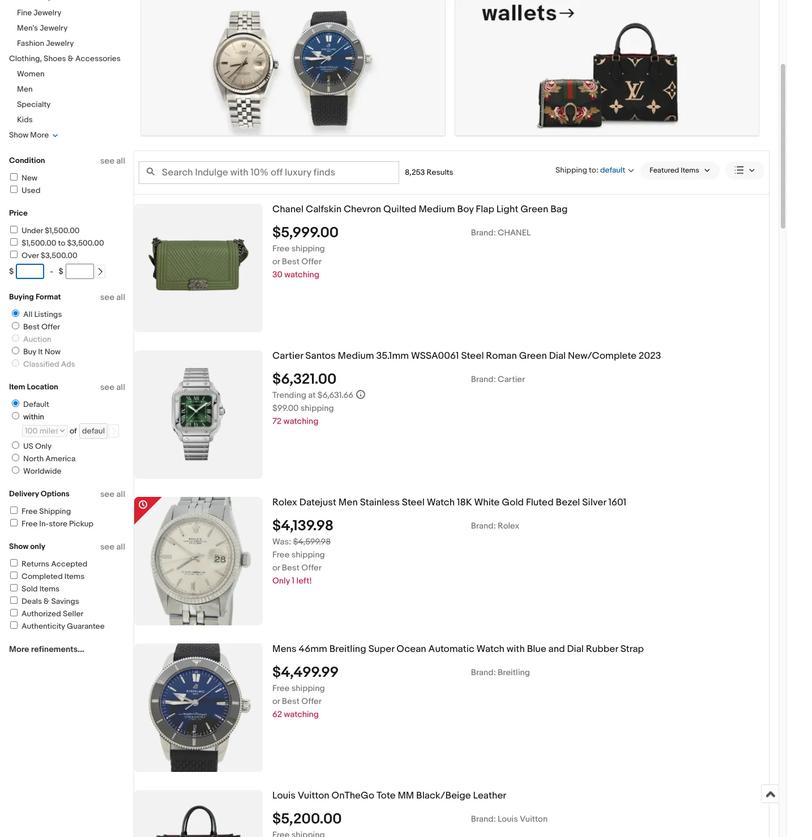 Task type: describe. For each thing, give the bounding box(es) containing it.
watching for $4,499.99
[[284, 710, 319, 720]]

mens
[[272, 644, 297, 655]]

Free In-store Pickup checkbox
[[10, 519, 18, 527]]

dial inside mens 46mm breitling super ocean automatic watch with blue and dial rubber strap link
[[567, 644, 584, 655]]

1 horizontal spatial medium
[[419, 204, 455, 215]]

deals & savings link
[[8, 597, 79, 607]]

Minimum Value text field
[[16, 264, 44, 279]]

over $3,500.00
[[22, 251, 77, 261]]

all for all listings
[[116, 292, 125, 303]]

1 horizontal spatial men
[[339, 497, 358, 509]]

free inside brand: chanel free shipping or best offer 30 watching
[[272, 243, 290, 254]]

default text field
[[79, 424, 107, 439]]

Sold Items checkbox
[[10, 585, 18, 592]]

new
[[22, 173, 37, 183]]

more refinements...
[[9, 645, 84, 655]]

chanel
[[272, 204, 304, 215]]

seller
[[63, 609, 83, 619]]

Default radio
[[12, 400, 19, 407]]

see all button for new
[[100, 156, 125, 167]]

see all for all listings
[[100, 292, 125, 303]]

and
[[549, 644, 565, 655]]

free right free shipping option
[[22, 507, 38, 517]]

$99.00 shipping 72 watching
[[272, 403, 334, 427]]

Best Offer radio
[[12, 322, 19, 330]]

it
[[38, 347, 43, 357]]

1 vertical spatial green
[[519, 351, 547, 362]]

Returns Accepted checkbox
[[10, 560, 18, 567]]

1 vertical spatial $3,500.00
[[41, 251, 77, 261]]

or inside brand: rolex was: $4,599.98 free shipping or best offer only 1 left!
[[272, 563, 280, 574]]

Free Shipping checkbox
[[10, 507, 18, 514]]

white
[[474, 497, 500, 509]]

location
[[27, 382, 58, 392]]

All Listings radio
[[12, 310, 19, 317]]

ocean
[[397, 644, 426, 655]]

buy it now
[[23, 347, 61, 357]]

louis vuitton onthego tote mm black/beige leather image
[[149, 791, 248, 838]]

US Only radio
[[12, 442, 19, 449]]

shipping inside "shipping to : default"
[[556, 165, 587, 175]]

only inside brand: rolex was: $4,599.98 free shipping or best offer only 1 left!
[[272, 576, 290, 587]]

super
[[369, 644, 394, 655]]

Maximum Value text field
[[66, 264, 94, 279]]

brand: for chanel
[[471, 228, 496, 238]]

completed items link
[[8, 572, 85, 582]]

featured items
[[650, 166, 699, 175]]

fine
[[17, 8, 32, 18]]

mm
[[398, 791, 414, 802]]

none text field handbags
[[455, 0, 759, 136]]

46mm
[[299, 644, 327, 655]]

default
[[23, 400, 49, 410]]

ads
[[61, 360, 75, 369]]

Under $1,500.00 checkbox
[[10, 226, 18, 233]]

0 vertical spatial jewelry
[[34, 8, 61, 18]]

$6,321.00
[[272, 371, 337, 388]]

us only
[[23, 442, 52, 451]]

free inside brand: breitling free shipping or best offer 62 watching
[[272, 683, 290, 694]]

Used checkbox
[[10, 186, 18, 193]]

returns accepted link
[[8, 560, 87, 569]]

completed
[[22, 572, 63, 582]]

men link
[[17, 84, 33, 94]]

0 vertical spatial watch
[[427, 497, 455, 509]]

under $1,500.00
[[22, 226, 80, 236]]

light
[[497, 204, 518, 215]]

breitling inside brand: breitling free shipping or best offer 62 watching
[[498, 668, 530, 678]]

item
[[9, 382, 25, 392]]

$4,139.98
[[272, 518, 334, 535]]

see for all listings
[[100, 292, 115, 303]]

Authorized Seller checkbox
[[10, 609, 18, 617]]

auction
[[23, 335, 51, 344]]

within
[[23, 412, 44, 422]]

0 horizontal spatial shipping
[[39, 507, 71, 517]]

offer inside brand: breitling free shipping or best offer 62 watching
[[301, 696, 322, 707]]

tote
[[377, 791, 396, 802]]

items for completed items
[[64, 572, 85, 582]]

8,253
[[405, 168, 425, 177]]

show more button
[[9, 130, 58, 140]]

see all for returns accepted
[[100, 542, 125, 553]]

to for :
[[589, 165, 596, 175]]

over $3,500.00 link
[[8, 251, 77, 261]]

shipping to : default
[[556, 165, 625, 175]]

0 horizontal spatial cartier
[[272, 351, 303, 362]]

brand: breitling free shipping or best offer 62 watching
[[272, 668, 530, 720]]

0 vertical spatial $1,500.00
[[45, 226, 80, 236]]

1 horizontal spatial steel
[[461, 351, 484, 362]]

fine jewelry link
[[17, 8, 61, 18]]

to for $3,500.00
[[58, 238, 65, 248]]

sold items link
[[8, 585, 60, 594]]

trending at $6,631.66
[[272, 390, 354, 401]]

deals & savings
[[22, 597, 79, 607]]

stainless
[[360, 497, 400, 509]]

all for returns accepted
[[116, 542, 125, 553]]

cartier santos medium 35.1mm wssa0061 steel roman green dial new/complete 2023 link
[[272, 351, 769, 362]]

fine jewelry men's jewelry fashion jewelry
[[17, 8, 74, 48]]

black/beige
[[416, 791, 471, 802]]

over
[[22, 251, 39, 261]]

trending
[[272, 390, 306, 401]]

1 vertical spatial $1,500.00
[[22, 238, 56, 248]]

$1,500.00 to $3,500.00
[[22, 238, 104, 248]]

brand: rolex was: $4,599.98 free shipping or best offer only 1 left!
[[272, 521, 520, 587]]

show only
[[9, 542, 45, 552]]

men's jewelry link
[[17, 23, 68, 33]]

none text field watches
[[141, 0, 445, 136]]

:
[[596, 165, 599, 175]]

Deals & Savings checkbox
[[10, 597, 18, 604]]

8,253 results
[[405, 168, 453, 177]]

submit price range image
[[96, 268, 104, 276]]

fluted
[[526, 497, 554, 509]]

sold
[[22, 585, 38, 594]]

brand: cartier
[[471, 374, 525, 385]]

cartier santos medium 35.1mm wssa0061 steel roman green dial new/complete 2023
[[272, 351, 661, 362]]

0 vertical spatial breitling
[[329, 644, 366, 655]]

free in-store pickup
[[22, 519, 94, 529]]

america
[[45, 454, 76, 464]]

wssa0061
[[411, 351, 459, 362]]

within radio
[[12, 412, 19, 420]]

featured items button
[[641, 161, 720, 179]]

show more
[[9, 130, 49, 140]]

best inside brand: breitling free shipping or best offer 62 watching
[[282, 696, 300, 707]]

watches image
[[141, 0, 445, 135]]

handbags image
[[455, 0, 759, 135]]

offer inside brand: rolex was: $4,599.98 free shipping or best offer only 1 left!
[[301, 563, 322, 574]]

Authenticity Guarantee checkbox
[[10, 622, 18, 629]]

pickup
[[69, 519, 94, 529]]

$ for minimum value text field
[[9, 267, 14, 276]]

dial inside cartier santos medium 35.1mm wssa0061 steel roman green dial new/complete 2023 link
[[549, 351, 566, 362]]

refinements...
[[31, 645, 84, 655]]

boy
[[457, 204, 474, 215]]

strap
[[621, 644, 644, 655]]

kids link
[[17, 115, 33, 125]]

accepted
[[51, 560, 87, 569]]

show for show only
[[9, 542, 28, 552]]

0 horizontal spatial medium
[[338, 351, 374, 362]]

or for $5,999.00
[[272, 256, 280, 267]]

$5,200.00
[[272, 811, 342, 828]]

Buy It Now radio
[[12, 347, 19, 355]]

show for show more
[[9, 130, 28, 140]]

classified ads
[[23, 360, 75, 369]]

cartier santos medium 35.1mm wssa0061 steel roman green dial new/complete 2023 image
[[134, 367, 263, 463]]

0 horizontal spatial steel
[[402, 497, 425, 509]]

brand: louis vuitton
[[471, 814, 548, 825]]

mens 46mm breitling super ocean automatic watch with blue and dial rubber strap link
[[272, 644, 769, 656]]

shipping inside brand: chanel free shipping or best offer 30 watching
[[292, 243, 325, 254]]

see all for default
[[100, 382, 125, 393]]

0 vertical spatial $3,500.00
[[67, 238, 104, 248]]

shipping inside brand: breitling free shipping or best offer 62 watching
[[292, 683, 325, 694]]

vuitton inside 'louis vuitton onthego tote mm black/beige leather' link
[[298, 791, 330, 802]]

clothing, shoes & accessories women men specialty kids
[[9, 54, 121, 125]]

buy it now link
[[7, 347, 63, 357]]



Task type: locate. For each thing, give the bounding box(es) containing it.
watching inside brand: breitling free shipping or best offer 62 watching
[[284, 710, 319, 720]]

1 vertical spatial vuitton
[[520, 814, 548, 825]]

dial
[[549, 351, 566, 362], [567, 644, 584, 655]]

with
[[507, 644, 525, 655]]

brand: inside brand: chanel free shipping or best offer 30 watching
[[471, 228, 496, 238]]

4 brand: from the top
[[471, 668, 496, 678]]

items down the accepted
[[64, 572, 85, 582]]

silver
[[582, 497, 606, 509]]

steel right stainless
[[402, 497, 425, 509]]

1 vertical spatial cartier
[[498, 374, 525, 385]]

0 vertical spatial cartier
[[272, 351, 303, 362]]

5 all from the top
[[116, 542, 125, 553]]

shipping up free in-store pickup
[[39, 507, 71, 517]]

savings
[[51, 597, 79, 607]]

buying format
[[9, 292, 61, 302]]

1 vertical spatial breitling
[[498, 668, 530, 678]]

default link
[[7, 400, 51, 410]]

was:
[[272, 537, 291, 548]]

2 see from the top
[[100, 292, 115, 303]]

chanel calfskin chevron quilted medium boy flap light green bag image
[[134, 204, 263, 332]]

or down was:
[[272, 563, 280, 574]]

medium right santos
[[338, 351, 374, 362]]

0 horizontal spatial more
[[9, 645, 29, 655]]

rolex datejust men stainless steel watch 18k white gold fluted bezel silver 1601 image
[[143, 497, 254, 626]]

best inside brand: chanel free shipping or best offer 30 watching
[[282, 256, 300, 267]]

onthego
[[332, 791, 374, 802]]

item location
[[9, 382, 58, 392]]

& up authorized seller link
[[44, 597, 49, 607]]

see all button
[[100, 156, 125, 167], [100, 292, 125, 303], [100, 382, 125, 393], [100, 489, 125, 500], [100, 542, 125, 553]]

1 see from the top
[[100, 156, 115, 167]]

1 vertical spatial medium
[[338, 351, 374, 362]]

0 vertical spatial medium
[[419, 204, 455, 215]]

calfskin
[[306, 204, 342, 215]]

gold
[[502, 497, 524, 509]]

5 brand: from the top
[[471, 814, 496, 825]]

2 vertical spatial or
[[272, 696, 280, 707]]

North America radio
[[12, 454, 19, 462]]

north
[[23, 454, 44, 464]]

to
[[589, 165, 596, 175], [58, 238, 65, 248]]

offer down listings
[[41, 322, 60, 332]]

$ down over $3,500.00 option
[[9, 267, 14, 276]]

1
[[292, 576, 295, 587]]

1 vertical spatial watch
[[477, 644, 505, 655]]

only left 1
[[272, 576, 290, 587]]

free inside brand: rolex was: $4,599.98 free shipping or best offer only 1 left!
[[272, 550, 290, 561]]

0 horizontal spatial watch
[[427, 497, 455, 509]]

1 horizontal spatial items
[[64, 572, 85, 582]]

all for default
[[116, 382, 125, 393]]

3 see from the top
[[100, 382, 115, 393]]

jewelry up men's jewelry link
[[34, 8, 61, 18]]

items up deals & savings
[[39, 585, 60, 594]]

chanel calfskin chevron quilted medium boy flap light green bag link
[[272, 204, 769, 216]]

breitling down the with
[[498, 668, 530, 678]]

3 brand: from the top
[[471, 521, 496, 532]]

2 see all button from the top
[[100, 292, 125, 303]]

2 show from the top
[[9, 542, 28, 552]]

watching right 30
[[285, 269, 319, 280]]

0 vertical spatial items
[[681, 166, 699, 175]]

watching inside '$99.00 shipping 72 watching'
[[284, 416, 319, 427]]

1 vertical spatial items
[[64, 572, 85, 582]]

worldwide link
[[7, 467, 64, 476]]

$ right -
[[59, 267, 63, 276]]

0 vertical spatial louis
[[272, 791, 296, 802]]

5 see all button from the top
[[100, 542, 125, 553]]

brand: for breitling
[[471, 668, 496, 678]]

watching down $99.00
[[284, 416, 319, 427]]

1 horizontal spatial cartier
[[498, 374, 525, 385]]

roman
[[486, 351, 517, 362]]

brand: for rolex
[[471, 521, 496, 532]]

to down under $1,500.00
[[58, 238, 65, 248]]

automatic
[[429, 644, 475, 655]]

rolex down gold
[[498, 521, 520, 532]]

1 vertical spatial or
[[272, 563, 280, 574]]

show down kids link
[[9, 130, 28, 140]]

1 horizontal spatial dial
[[567, 644, 584, 655]]

3 see all from the top
[[100, 382, 125, 393]]

1 vertical spatial rolex
[[498, 521, 520, 532]]

brand: inside brand: breitling free shipping or best offer 62 watching
[[471, 668, 496, 678]]

offer inside brand: chanel free shipping or best offer 30 watching
[[301, 256, 322, 267]]

items right featured at top right
[[681, 166, 699, 175]]

62
[[272, 710, 282, 720]]

authorized seller
[[22, 609, 83, 619]]

see for returns accepted
[[100, 542, 115, 553]]

dial right and on the bottom of the page
[[567, 644, 584, 655]]

santos
[[305, 351, 336, 362]]

1 see all from the top
[[100, 156, 125, 167]]

1 vertical spatial shipping
[[39, 507, 71, 517]]

$4,499.99
[[272, 664, 339, 682]]

best up 1
[[282, 563, 300, 574]]

0 horizontal spatial &
[[44, 597, 49, 607]]

0 vertical spatial or
[[272, 256, 280, 267]]

watching for $5,999.00
[[285, 269, 319, 280]]

all listings link
[[7, 310, 64, 319]]

0 horizontal spatial only
[[35, 442, 52, 451]]

see all button for all listings
[[100, 292, 125, 303]]

free down was:
[[272, 550, 290, 561]]

2 all from the top
[[116, 292, 125, 303]]

1 vertical spatial show
[[9, 542, 28, 552]]

2 see all from the top
[[100, 292, 125, 303]]

& right "shoes" in the top left of the page
[[68, 54, 74, 63]]

None text field
[[141, 0, 445, 136], [455, 0, 759, 136]]

1 vertical spatial steel
[[402, 497, 425, 509]]

& inside clothing, shoes & accessories women men specialty kids
[[68, 54, 74, 63]]

listings
[[34, 310, 62, 319]]

1 horizontal spatial vuitton
[[520, 814, 548, 825]]

1 horizontal spatial to
[[589, 165, 596, 175]]

0 vertical spatial vuitton
[[298, 791, 330, 802]]

1 vertical spatial watching
[[284, 416, 319, 427]]

shipping inside brand: rolex was: $4,599.98 free shipping or best offer only 1 left!
[[292, 550, 325, 561]]

Over $3,500.00 checkbox
[[10, 251, 18, 258]]

Completed Items checkbox
[[10, 572, 18, 579]]

2 none text field from the left
[[455, 0, 759, 136]]

deals
[[22, 597, 42, 607]]

0 vertical spatial watching
[[285, 269, 319, 280]]

or inside brand: chanel free shipping or best offer 30 watching
[[272, 256, 280, 267]]

under $1,500.00 link
[[8, 226, 80, 236]]

5 see from the top
[[100, 542, 115, 553]]

Classified Ads radio
[[12, 360, 19, 367]]

2 or from the top
[[272, 563, 280, 574]]

offer down $4,499.99 in the left bottom of the page
[[301, 696, 322, 707]]

1 horizontal spatial louis
[[498, 814, 518, 825]]

louis vuitton onthego tote mm black/beige leather
[[272, 791, 507, 802]]

guarantee
[[67, 622, 105, 632]]

shipping
[[556, 165, 587, 175], [39, 507, 71, 517]]

returns accepted
[[22, 560, 87, 569]]

0 vertical spatial show
[[9, 130, 28, 140]]

breitling left super
[[329, 644, 366, 655]]

see for default
[[100, 382, 115, 393]]

1 horizontal spatial shipping
[[556, 165, 587, 175]]

0 vertical spatial men
[[17, 84, 33, 94]]

new link
[[8, 173, 37, 183]]

shoes
[[44, 54, 66, 63]]

free up the '62'
[[272, 683, 290, 694]]

see all button for default
[[100, 382, 125, 393]]

dial left new/complete
[[549, 351, 566, 362]]

shipping down trending at $6,631.66
[[301, 403, 334, 414]]

0 vertical spatial shipping
[[556, 165, 587, 175]]

0 vertical spatial &
[[68, 54, 74, 63]]

0 horizontal spatial items
[[39, 585, 60, 594]]

vuitton up $5,200.00
[[298, 791, 330, 802]]

show up returns accepted checkbox
[[9, 542, 28, 552]]

1 all from the top
[[116, 156, 125, 167]]

mens 46mm breitling super ocean automatic watch with blue and dial rubber strap image
[[136, 644, 261, 772]]

more down authenticity guarantee checkbox
[[9, 645, 29, 655]]

brand: for louis
[[471, 814, 496, 825]]

louis down 'louis vuitton onthego tote mm black/beige leather' link
[[498, 814, 518, 825]]

more refinements... button
[[9, 645, 84, 655]]

see for free shipping
[[100, 489, 115, 500]]

1 vertical spatial dial
[[567, 644, 584, 655]]

1 horizontal spatial rolex
[[498, 521, 520, 532]]

4 all from the top
[[116, 489, 125, 500]]

left!
[[297, 576, 312, 587]]

1 brand: from the top
[[471, 228, 496, 238]]

at
[[308, 390, 316, 401]]

medium left boy
[[419, 204, 455, 215]]

Auction radio
[[12, 335, 19, 342]]

brand: down mens 46mm breitling super ocean automatic watch with blue and dial rubber strap
[[471, 668, 496, 678]]

brand: for cartier
[[471, 374, 496, 385]]

0 horizontal spatial $
[[9, 267, 14, 276]]

shipping left :
[[556, 165, 587, 175]]

2 horizontal spatial items
[[681, 166, 699, 175]]

chanel calfskin chevron quilted medium boy flap light green bag
[[272, 204, 568, 215]]

kids
[[17, 115, 33, 125]]

format
[[36, 292, 61, 302]]

all
[[23, 310, 33, 319]]

1 horizontal spatial breitling
[[498, 668, 530, 678]]

4 see from the top
[[100, 489, 115, 500]]

shipping down $4,599.98
[[292, 550, 325, 561]]

1601
[[609, 497, 627, 509]]

rolex
[[272, 497, 297, 509], [498, 521, 520, 532]]

2 vertical spatial watching
[[284, 710, 319, 720]]

only up "north america" link
[[35, 442, 52, 451]]

5 see all from the top
[[100, 542, 125, 553]]

now
[[45, 347, 61, 357]]

$5,999.00
[[272, 224, 339, 242]]

louis
[[272, 791, 296, 802], [498, 814, 518, 825]]

or up the '62'
[[272, 696, 280, 707]]

cartier up $6,321.00
[[272, 351, 303, 362]]

shipping down $5,999.00
[[292, 243, 325, 254]]

all for new
[[116, 156, 125, 167]]

watch left 18k
[[427, 497, 455, 509]]

buying
[[9, 292, 34, 302]]

items inside dropdown button
[[681, 166, 699, 175]]

see all button for returns accepted
[[100, 542, 125, 553]]

1 show from the top
[[9, 130, 28, 140]]

brand: down leather
[[471, 814, 496, 825]]

see for new
[[100, 156, 115, 167]]

offer up left!
[[301, 563, 322, 574]]

1 vertical spatial louis
[[498, 814, 518, 825]]

items for sold items
[[39, 585, 60, 594]]

watching right the '62'
[[284, 710, 319, 720]]

men's
[[17, 23, 38, 33]]

offer down $5,999.00
[[301, 256, 322, 267]]

1 none text field from the left
[[141, 0, 445, 136]]

to left default
[[589, 165, 596, 175]]

best up auction link
[[23, 322, 40, 332]]

best inside brand: rolex was: $4,599.98 free shipping or best offer only 1 left!
[[282, 563, 300, 574]]

best
[[282, 256, 300, 267], [23, 322, 40, 332], [282, 563, 300, 574], [282, 696, 300, 707]]

0 vertical spatial more
[[30, 130, 49, 140]]

New checkbox
[[10, 173, 18, 181]]

men down women
[[17, 84, 33, 94]]

Enter your search keyword text field
[[139, 161, 399, 184]]

2 $ from the left
[[59, 267, 63, 276]]

1 horizontal spatial more
[[30, 130, 49, 140]]

$ for maximum value text field
[[59, 267, 63, 276]]

1 or from the top
[[272, 256, 280, 267]]

more down kids
[[30, 130, 49, 140]]

or inside brand: breitling free shipping or best offer 62 watching
[[272, 696, 280, 707]]

buy
[[23, 347, 36, 357]]

go image
[[110, 428, 118, 436]]

1 horizontal spatial watch
[[477, 644, 505, 655]]

2 vertical spatial items
[[39, 585, 60, 594]]

3 or from the top
[[272, 696, 280, 707]]

0 vertical spatial only
[[35, 442, 52, 451]]

brand: chanel free shipping or best offer 30 watching
[[272, 228, 531, 280]]

see all button for free shipping
[[100, 489, 125, 500]]

green right roman
[[519, 351, 547, 362]]

us only link
[[7, 442, 54, 451]]

vuitton down 'louis vuitton onthego tote mm black/beige leather' link
[[520, 814, 548, 825]]

chanel
[[498, 228, 531, 238]]

0 vertical spatial green
[[521, 204, 548, 215]]

authenticity guarantee link
[[8, 622, 105, 632]]

shipping inside '$99.00 shipping 72 watching'
[[301, 403, 334, 414]]

green left 'bag'
[[521, 204, 548, 215]]

cartier down cartier santos medium 35.1mm wssa0061 steel roman green dial new/complete 2023 link
[[498, 374, 525, 385]]

clothing,
[[9, 54, 42, 63]]

$3,500.00 up maximum value text field
[[67, 238, 104, 248]]

clothing, shoes & accessories link
[[9, 54, 121, 63]]

72
[[272, 416, 282, 427]]

jewelry up the clothing, shoes & accessories "link"
[[46, 39, 74, 48]]

3 see all button from the top
[[100, 382, 125, 393]]

authenticity guarantee
[[22, 622, 105, 632]]

0 vertical spatial dial
[[549, 351, 566, 362]]

chevron
[[344, 204, 381, 215]]

2 vertical spatial jewelry
[[46, 39, 74, 48]]

or
[[272, 256, 280, 267], [272, 563, 280, 574], [272, 696, 280, 707]]

rolex datejust men stainless steel watch 18k white gold fluted bezel silver 1601 link
[[272, 497, 769, 509]]

returns
[[22, 560, 49, 569]]

shipping down $4,499.99 in the left bottom of the page
[[292, 683, 325, 694]]

0 horizontal spatial breitling
[[329, 644, 366, 655]]

see all for new
[[100, 156, 125, 167]]

$
[[9, 267, 14, 276], [59, 267, 63, 276]]

Worldwide radio
[[12, 467, 19, 474]]

18k
[[457, 497, 472, 509]]

0 horizontal spatial to
[[58, 238, 65, 248]]

free left in-
[[22, 519, 38, 529]]

brand: down cartier santos medium 35.1mm wssa0061 steel roman green dial new/complete 2023
[[471, 374, 496, 385]]

all listings
[[23, 310, 62, 319]]

or up 30
[[272, 256, 280, 267]]

1 horizontal spatial only
[[272, 576, 290, 587]]

see all for free shipping
[[100, 489, 125, 500]]

jewelry up fashion jewelry link
[[40, 23, 68, 33]]

0 vertical spatial rolex
[[272, 497, 297, 509]]

brand: down white
[[471, 521, 496, 532]]

all for free shipping
[[116, 489, 125, 500]]

$1,500.00 up the $1,500.00 to $3,500.00
[[45, 226, 80, 236]]

best up 30
[[282, 256, 300, 267]]

show
[[9, 130, 28, 140], [9, 542, 28, 552]]

to inside "shipping to : default"
[[589, 165, 596, 175]]

or for $4,499.99
[[272, 696, 280, 707]]

0 horizontal spatial rolex
[[272, 497, 297, 509]]

us
[[23, 442, 33, 451]]

1 horizontal spatial none text field
[[455, 0, 759, 136]]

1 see all button from the top
[[100, 156, 125, 167]]

featured
[[650, 166, 679, 175]]

1 horizontal spatial $
[[59, 267, 63, 276]]

price
[[9, 208, 28, 218]]

0 horizontal spatial men
[[17, 84, 33, 94]]

1 vertical spatial jewelry
[[40, 23, 68, 33]]

4 see all from the top
[[100, 489, 125, 500]]

free up 30
[[272, 243, 290, 254]]

0 horizontal spatial none text field
[[141, 0, 445, 136]]

men right datejust
[[339, 497, 358, 509]]

0 vertical spatial steel
[[461, 351, 484, 362]]

0 horizontal spatial louis
[[272, 791, 296, 802]]

watching inside brand: chanel free shipping or best offer 30 watching
[[285, 269, 319, 280]]

men inside clothing, shoes & accessories women men specialty kids
[[17, 84, 33, 94]]

$1,500.00 to $3,500.00 checkbox
[[10, 238, 18, 246]]

1 vertical spatial to
[[58, 238, 65, 248]]

see all
[[100, 156, 125, 167], [100, 292, 125, 303], [100, 382, 125, 393], [100, 489, 125, 500], [100, 542, 125, 553]]

1 vertical spatial men
[[339, 497, 358, 509]]

rolex inside brand: rolex was: $4,599.98 free shipping or best offer only 1 left!
[[498, 521, 520, 532]]

women
[[17, 69, 44, 79]]

0 horizontal spatial dial
[[549, 351, 566, 362]]

4 see all button from the top
[[100, 489, 125, 500]]

louis up $5,200.00
[[272, 791, 296, 802]]

0 horizontal spatial vuitton
[[298, 791, 330, 802]]

$3,500.00 down $1,500.00 to $3,500.00 link
[[41, 251, 77, 261]]

$1,500.00 up over $3,500.00 link
[[22, 238, 56, 248]]

fashion jewelry link
[[17, 39, 74, 48]]

bezel
[[556, 497, 580, 509]]

watch left the with
[[477, 644, 505, 655]]

brand: down flap
[[471, 228, 496, 238]]

view: list view image
[[735, 164, 756, 176]]

1 vertical spatial more
[[9, 645, 29, 655]]

1 vertical spatial &
[[44, 597, 49, 607]]

3 all from the top
[[116, 382, 125, 393]]

brand: inside brand: rolex was: $4,599.98 free shipping or best offer only 1 left!
[[471, 521, 496, 532]]

1 $ from the left
[[9, 267, 14, 276]]

1 vertical spatial only
[[272, 576, 290, 587]]

1 horizontal spatial &
[[68, 54, 74, 63]]

steel left roman
[[461, 351, 484, 362]]

30
[[272, 269, 283, 280]]

medium
[[419, 204, 455, 215], [338, 351, 374, 362]]

0 vertical spatial to
[[589, 165, 596, 175]]

items for featured items
[[681, 166, 699, 175]]

best up the '62'
[[282, 696, 300, 707]]

rolex up $4,139.98
[[272, 497, 297, 509]]

2 brand: from the top
[[471, 374, 496, 385]]

$1,500.00
[[45, 226, 80, 236], [22, 238, 56, 248]]



Task type: vqa. For each thing, say whether or not it's contained in the screenshot.
Cupboards on the right bottom of the page
no



